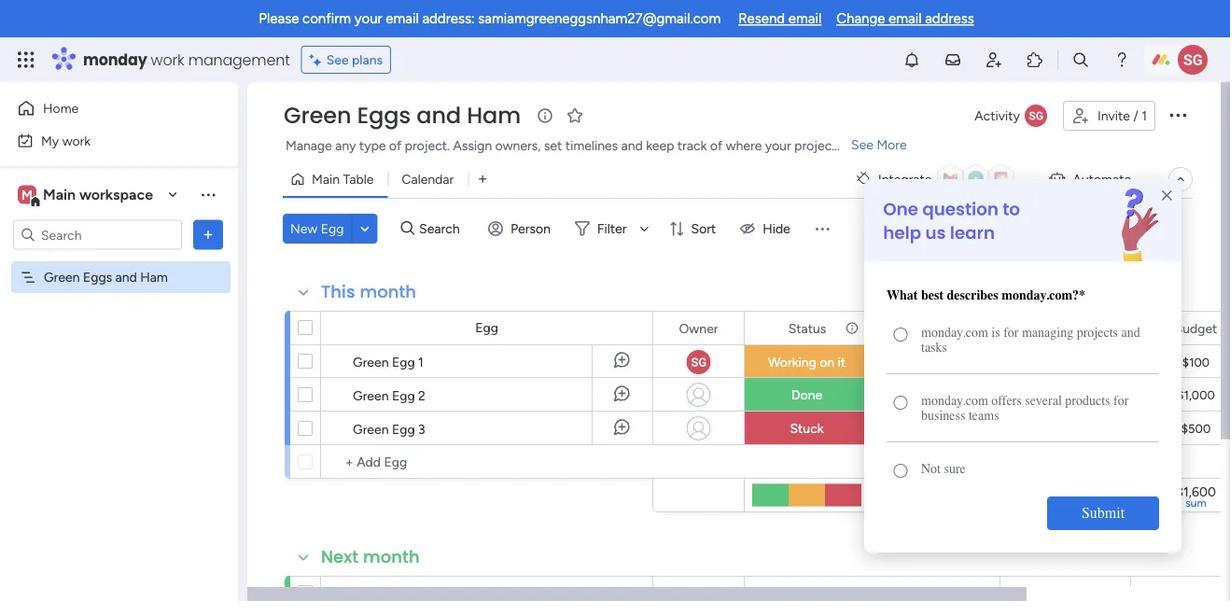 Task type: vqa. For each thing, say whether or not it's contained in the screenshot.
'hi'
no



Task type: describe. For each thing, give the bounding box(es) containing it.
ham inside list box
[[140, 269, 168, 285]]

it
[[838, 354, 846, 370]]

help image
[[1113, 50, 1132, 69]]

1 v2 ellipsis image from the left
[[718, 578, 731, 601]]

where
[[726, 138, 763, 154]]

workspace image
[[18, 184, 36, 205]]

nov for nov 16
[[919, 355, 942, 370]]

1 for green egg 1
[[419, 354, 424, 370]]

project.
[[405, 138, 450, 154]]

column information image for second v2 ellipsis image from right
[[975, 586, 990, 601]]

/
[[1134, 108, 1139, 124]]

nov 16
[[919, 355, 957, 370]]

automate
[[1074, 171, 1132, 187]]

my work button
[[11, 126, 201, 156]]

sort
[[692, 221, 717, 237]]

resend email
[[739, 10, 822, 27]]

next month
[[321, 545, 420, 569]]

home
[[43, 100, 79, 116]]

activity button
[[968, 101, 1056, 131]]

see more
[[852, 137, 908, 153]]

egg for green egg 1
[[392, 354, 415, 370]]

menu image
[[813, 219, 832, 238]]

column information image for 2nd v2 ellipsis image from left
[[845, 586, 860, 601]]

notes
[[1075, 389, 1105, 403]]

sam green image
[[1179, 45, 1209, 75]]

sum
[[1186, 496, 1207, 510]]

search everything image
[[1072, 50, 1091, 69]]

sort button
[[662, 214, 728, 244]]

1 of from the left
[[389, 138, 402, 154]]

autopilot image
[[1050, 166, 1066, 190]]

my
[[41, 133, 59, 149]]

budget
[[1176, 320, 1218, 336]]

any
[[336, 138, 356, 154]]

3 v2 ellipsis image from the left
[[974, 578, 987, 601]]

1 horizontal spatial green eggs and ham
[[284, 100, 521, 131]]

18
[[945, 421, 957, 436]]

management
[[188, 49, 290, 70]]

2 v2 ellipsis image from the left
[[844, 578, 857, 601]]

monday work management
[[83, 49, 290, 70]]

green eggs and ham inside list box
[[44, 269, 168, 285]]

inbox image
[[944, 50, 963, 69]]

change
[[837, 10, 886, 27]]

$500
[[1182, 422, 1212, 437]]

address
[[926, 10, 975, 27]]

and inside green eggs and ham list box
[[115, 269, 137, 285]]

0 vertical spatial and
[[417, 100, 461, 131]]

owners,
[[496, 138, 541, 154]]

green egg 3
[[353, 421, 426, 437]]

nov for nov 17
[[920, 388, 942, 403]]

Green Eggs and Ham field
[[279, 100, 526, 131]]

table
[[343, 171, 374, 187]]

dapulse integrations image
[[857, 172, 871, 186]]

email for resend email
[[789, 10, 822, 27]]

person
[[511, 221, 551, 237]]

green egg 1
[[353, 354, 424, 370]]

1 horizontal spatial eggs
[[357, 100, 411, 131]]

calendar button
[[388, 164, 468, 194]]

see for see plans
[[327, 52, 349, 68]]

invite members image
[[985, 50, 1004, 69]]

new egg button
[[283, 214, 352, 244]]

please
[[259, 10, 299, 27]]

$1,600 sum
[[1177, 484, 1217, 510]]

17
[[945, 388, 957, 403]]

see plans button
[[301, 46, 391, 74]]

Budget field
[[1171, 318, 1223, 339]]

more
[[877, 137, 908, 153]]

see for see more
[[852, 137, 874, 153]]

calendar
[[402, 171, 454, 187]]

set
[[544, 138, 563, 154]]

project
[[795, 138, 837, 154]]

track
[[678, 138, 707, 154]]

month for next month
[[363, 545, 420, 569]]

manage
[[286, 138, 332, 154]]

apps image
[[1026, 50, 1045, 69]]

add view image
[[479, 173, 487, 186]]

working on it
[[769, 354, 846, 370]]

show board description image
[[534, 106, 557, 125]]

monday
[[83, 49, 147, 70]]

invite
[[1098, 108, 1131, 124]]

0 vertical spatial options image
[[1167, 103, 1190, 126]]

2 of from the left
[[711, 138, 723, 154]]

eggs inside list box
[[83, 269, 112, 285]]

column information image
[[845, 321, 860, 336]]

timelines
[[566, 138, 618, 154]]

working
[[769, 354, 817, 370]]

1 horizontal spatial your
[[766, 138, 792, 154]]

address:
[[423, 10, 475, 27]]

work for my
[[62, 133, 91, 149]]

workspace
[[79, 186, 153, 204]]

type
[[359, 138, 386, 154]]

status
[[789, 320, 827, 336]]

work for monday
[[151, 49, 185, 70]]

resend
[[739, 10, 786, 27]]

new egg
[[290, 221, 344, 237]]

nov for nov 18
[[919, 421, 942, 436]]

filter
[[598, 221, 627, 237]]

confirm
[[303, 10, 351, 27]]

16
[[945, 355, 957, 370]]

v2 search image
[[401, 218, 415, 239]]

meeting
[[1027, 389, 1072, 403]]



Task type: locate. For each thing, give the bounding box(es) containing it.
egg
[[321, 221, 344, 237], [476, 320, 499, 336], [392, 354, 415, 370], [392, 388, 415, 403], [392, 421, 415, 437]]

2 email from the left
[[789, 10, 822, 27]]

egg for new egg
[[321, 221, 344, 237]]

0 horizontal spatial of
[[389, 138, 402, 154]]

0 horizontal spatial 1
[[419, 354, 424, 370]]

main right workspace icon
[[43, 186, 76, 204]]

email up notifications icon at the top right of page
[[889, 10, 922, 27]]

due date
[[909, 320, 962, 336]]

manage any type of project. assign owners, set timelines and keep track of where your project stands.
[[286, 138, 882, 154]]

owner
[[679, 320, 719, 336]]

see plans
[[327, 52, 383, 68]]

$1,000
[[1178, 388, 1216, 403]]

options image right /
[[1167, 103, 1190, 126]]

main for main table
[[312, 171, 340, 187]]

green eggs and ham up project.
[[284, 100, 521, 131]]

4 v2 ellipsis image from the left
[[1105, 578, 1118, 601]]

1 inside button
[[1142, 108, 1148, 124]]

1 horizontal spatial and
[[417, 100, 461, 131]]

activity
[[975, 108, 1021, 124]]

work inside "button"
[[62, 133, 91, 149]]

resend email link
[[739, 10, 822, 27]]

green up green egg 2
[[353, 354, 389, 370]]

notes
[[1048, 320, 1084, 336]]

0 vertical spatial ham
[[467, 100, 521, 131]]

1 vertical spatial your
[[766, 138, 792, 154]]

ham down search in workspace field
[[140, 269, 168, 285]]

person button
[[481, 214, 562, 244]]

main inside workspace selection element
[[43, 186, 76, 204]]

Search field
[[415, 216, 471, 242]]

month
[[360, 280, 417, 304], [363, 545, 420, 569]]

of right "type" at the left top
[[389, 138, 402, 154]]

nov left 16
[[919, 355, 942, 370]]

collapse board header image
[[1174, 172, 1189, 187]]

0 horizontal spatial and
[[115, 269, 137, 285]]

1 nov from the top
[[919, 355, 942, 370]]

main table button
[[283, 164, 388, 194]]

1 horizontal spatial email
[[789, 10, 822, 27]]

month right this at the left of page
[[360, 280, 417, 304]]

1 horizontal spatial of
[[711, 138, 723, 154]]

1 vertical spatial eggs
[[83, 269, 112, 285]]

egg inside button
[[321, 221, 344, 237]]

filter button
[[568, 214, 656, 244]]

ham up assign
[[467, 100, 521, 131]]

your
[[355, 10, 383, 27], [766, 138, 792, 154]]

email left address:
[[386, 10, 419, 27]]

1 vertical spatial month
[[363, 545, 420, 569]]

green egg 2
[[353, 388, 426, 403]]

my work
[[41, 133, 91, 149]]

eggs down search in workspace field
[[83, 269, 112, 285]]

1 vertical spatial nov
[[920, 388, 942, 403]]

work right my
[[62, 133, 91, 149]]

green up manage
[[284, 100, 352, 131]]

arrow down image
[[634, 218, 656, 240]]

integrate
[[879, 171, 932, 187]]

0 horizontal spatial work
[[62, 133, 91, 149]]

2 vertical spatial nov
[[919, 421, 942, 436]]

your right where
[[766, 138, 792, 154]]

due
[[909, 320, 932, 336]]

None field
[[675, 583, 723, 601], [784, 583, 832, 601], [904, 583, 967, 601], [1044, 583, 1089, 601], [1171, 583, 1223, 601], [675, 583, 723, 601], [784, 583, 832, 601], [904, 583, 967, 601], [1044, 583, 1089, 601], [1171, 583, 1223, 601]]

0 vertical spatial month
[[360, 280, 417, 304]]

nov
[[919, 355, 942, 370], [920, 388, 942, 403], [919, 421, 942, 436]]

nov 17
[[920, 388, 957, 403]]

0 horizontal spatial your
[[355, 10, 383, 27]]

green
[[284, 100, 352, 131], [44, 269, 80, 285], [353, 354, 389, 370], [353, 388, 389, 403], [353, 421, 389, 437]]

1 horizontal spatial main
[[312, 171, 340, 187]]

nov left 18
[[919, 421, 942, 436]]

1 vertical spatial see
[[852, 137, 874, 153]]

options image
[[1167, 103, 1190, 126], [199, 226, 218, 244]]

email
[[386, 10, 419, 27], [789, 10, 822, 27], [889, 10, 922, 27]]

0 vertical spatial eggs
[[357, 100, 411, 131]]

see
[[327, 52, 349, 68], [852, 137, 874, 153]]

1 horizontal spatial 1
[[1142, 108, 1148, 124]]

change email address
[[837, 10, 975, 27]]

stuck
[[791, 421, 824, 437]]

main for main workspace
[[43, 186, 76, 204]]

email right resend
[[789, 10, 822, 27]]

and left keep
[[622, 138, 643, 154]]

2
[[419, 388, 426, 403]]

m
[[22, 187, 33, 203]]

green down green egg 2
[[353, 421, 389, 437]]

invite / 1 button
[[1064, 101, 1156, 131]]

0 vertical spatial nov
[[919, 355, 942, 370]]

1 horizontal spatial options image
[[1167, 103, 1190, 126]]

2 vertical spatial and
[[115, 269, 137, 285]]

1 right /
[[1142, 108, 1148, 124]]

change email address link
[[837, 10, 975, 27]]

1 vertical spatial 1
[[419, 354, 424, 370]]

3 email from the left
[[889, 10, 922, 27]]

nov 18
[[919, 421, 957, 436]]

+ Add Egg text field
[[331, 451, 644, 474]]

v2 ellipsis image
[[718, 578, 731, 601], [844, 578, 857, 601], [974, 578, 987, 601], [1105, 578, 1118, 601]]

green eggs and ham list box
[[0, 258, 238, 545]]

and up project.
[[417, 100, 461, 131]]

option
[[0, 261, 238, 264]]

0 vertical spatial see
[[327, 52, 349, 68]]

green down search in workspace field
[[44, 269, 80, 285]]

workspace selection element
[[18, 184, 156, 208]]

samiamgreeneggsnham27@gmail.com
[[479, 10, 721, 27]]

eggs
[[357, 100, 411, 131], [83, 269, 112, 285]]

Notes field
[[1044, 318, 1089, 339]]

green inside list box
[[44, 269, 80, 285]]

invite / 1
[[1098, 108, 1148, 124]]

green down the green egg 1
[[353, 388, 389, 403]]

main
[[312, 171, 340, 187], [43, 186, 76, 204]]

home button
[[11, 93, 201, 123]]

hide
[[763, 221, 791, 237]]

1 up 2
[[419, 354, 424, 370]]

0 vertical spatial 1
[[1142, 108, 1148, 124]]

of
[[389, 138, 402, 154], [711, 138, 723, 154]]

1 vertical spatial and
[[622, 138, 643, 154]]

1 horizontal spatial ham
[[467, 100, 521, 131]]

nov left 17
[[920, 388, 942, 403]]

month for this month
[[360, 280, 417, 304]]

see inside button
[[327, 52, 349, 68]]

on
[[820, 354, 835, 370]]

1
[[1142, 108, 1148, 124], [419, 354, 424, 370]]

month inside field
[[363, 545, 420, 569]]

1 vertical spatial ham
[[140, 269, 168, 285]]

Status field
[[784, 318, 832, 339]]

this month
[[321, 280, 417, 304]]

email for change email address
[[889, 10, 922, 27]]

month inside field
[[360, 280, 417, 304]]

notifications image
[[903, 50, 922, 69]]

0 vertical spatial work
[[151, 49, 185, 70]]

meeting notes
[[1027, 389, 1105, 403]]

select product image
[[17, 50, 35, 69]]

workspace options image
[[199, 185, 218, 204]]

3
[[419, 421, 426, 437]]

angle down image
[[361, 222, 370, 236]]

add to favorites image
[[566, 106, 585, 125]]

see more link
[[850, 135, 909, 154]]

0 horizontal spatial main
[[43, 186, 76, 204]]

main table
[[312, 171, 374, 187]]

2 nov from the top
[[920, 388, 942, 403]]

next
[[321, 545, 359, 569]]

egg for green egg 3
[[392, 421, 415, 437]]

0 horizontal spatial options image
[[199, 226, 218, 244]]

egg for green egg 2
[[392, 388, 415, 403]]

This month field
[[317, 280, 421, 304]]

main inside the main table button
[[312, 171, 340, 187]]

1 vertical spatial green eggs and ham
[[44, 269, 168, 285]]

2 horizontal spatial and
[[622, 138, 643, 154]]

your up plans
[[355, 10, 383, 27]]

0 horizontal spatial see
[[327, 52, 349, 68]]

date
[[936, 320, 962, 336]]

work right the "monday"
[[151, 49, 185, 70]]

1 for invite / 1
[[1142, 108, 1148, 124]]

0 horizontal spatial green eggs and ham
[[44, 269, 168, 285]]

please confirm your email address: samiamgreeneggsnham27@gmail.com
[[259, 10, 721, 27]]

0 vertical spatial your
[[355, 10, 383, 27]]

and down search in workspace field
[[115, 269, 137, 285]]

3 nov from the top
[[919, 421, 942, 436]]

ham
[[467, 100, 521, 131], [140, 269, 168, 285]]

1 email from the left
[[386, 10, 419, 27]]

see left plans
[[327, 52, 349, 68]]

0 horizontal spatial eggs
[[83, 269, 112, 285]]

eggs up "type" at the left top
[[357, 100, 411, 131]]

this
[[321, 280, 355, 304]]

hide button
[[733, 214, 802, 244]]

1 horizontal spatial see
[[852, 137, 874, 153]]

2 horizontal spatial email
[[889, 10, 922, 27]]

1 horizontal spatial work
[[151, 49, 185, 70]]

1 vertical spatial work
[[62, 133, 91, 149]]

column information image
[[975, 321, 990, 336], [845, 586, 860, 601], [975, 586, 990, 601]]

plans
[[352, 52, 383, 68]]

1 vertical spatial options image
[[199, 226, 218, 244]]

0 horizontal spatial email
[[386, 10, 419, 27]]

Search in workspace field
[[39, 224, 156, 246]]

Next month field
[[317, 545, 425, 570]]

options image down workspace options image
[[199, 226, 218, 244]]

done
[[792, 387, 823, 403]]

new
[[290, 221, 318, 237]]

month right next
[[363, 545, 420, 569]]

$100
[[1183, 355, 1211, 370]]

green eggs and ham
[[284, 100, 521, 131], [44, 269, 168, 285]]

Due date field
[[904, 318, 967, 339]]

0 vertical spatial green eggs and ham
[[284, 100, 521, 131]]

0 horizontal spatial ham
[[140, 269, 168, 285]]

$1,600
[[1177, 484, 1217, 500]]

keep
[[647, 138, 675, 154]]

main left the table
[[312, 171, 340, 187]]

green eggs and ham down search in workspace field
[[44, 269, 168, 285]]

Owner field
[[675, 318, 723, 339]]

main workspace
[[43, 186, 153, 204]]

see left more
[[852, 137, 874, 153]]

of right track
[[711, 138, 723, 154]]



